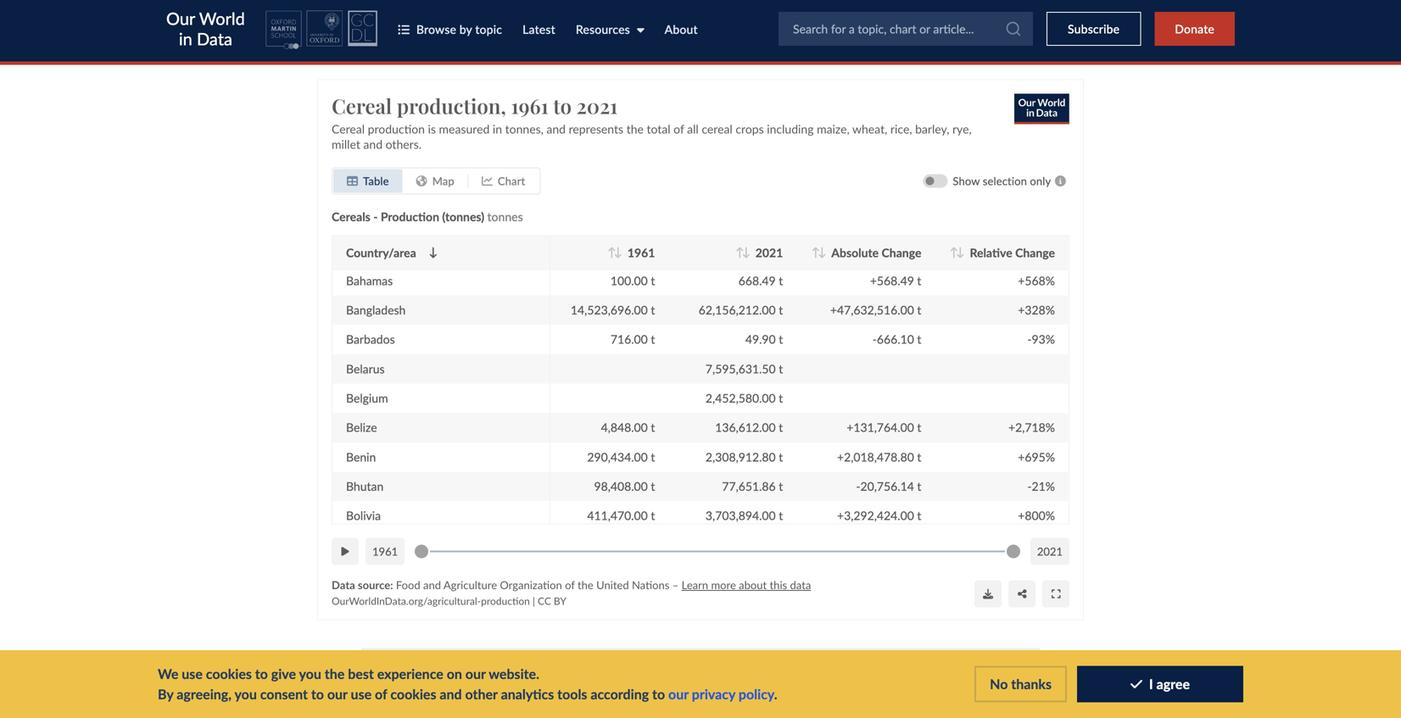 Task type: vqa. For each thing, say whether or not it's contained in the screenshot.
second Cereal from the bottom of the Cereal production, 1961 to 2021 Cereal production is measured in tonnes, and represents the total of all cereal crops including maize, wheat, rice, barley, rye, millet and others.
yes



Task type: describe. For each thing, give the bounding box(es) containing it.
resources button
[[576, 21, 644, 38]]

to left give
[[255, 666, 268, 682]]

data source: food and agriculture organization of the united nations – learn more about this data
[[332, 578, 811, 592]]

united
[[596, 578, 629, 592]]

millet
[[332, 137, 360, 151]]

1 horizontal spatial data
[[332, 578, 355, 592]]

latest link
[[523, 22, 556, 37]]

related research and data
[[429, 673, 663, 697]]

2 horizontal spatial our
[[668, 686, 689, 703]]

about
[[665, 22, 698, 37]]

benin
[[346, 450, 376, 464]]

arrow down long image for 1961
[[614, 247, 623, 258]]

1 horizontal spatial the
[[578, 578, 594, 592]]

arrow down long image for relative change
[[957, 247, 965, 258]]

selection
[[983, 174, 1027, 188]]

ourworldindata.org/agricultural-production | cc by
[[332, 595, 567, 607]]

topic
[[475, 22, 502, 37]]

production
[[381, 209, 439, 224]]

represents
[[569, 122, 624, 136]]

14,523,696.00 t
[[571, 303, 655, 317]]

food
[[396, 578, 420, 592]]

circle info image
[[1051, 176, 1070, 187]]

source:
[[358, 578, 393, 592]]

nations
[[632, 578, 670, 592]]

arrow down long image for 2021
[[742, 247, 751, 258]]

1961 inside cereal production, 1961 to 2021 cereal production is measured in tonnes, and represents the total of all cereal crops including maize, wheat, rice, barley, rye, millet and others.
[[511, 92, 549, 119]]

21%
[[1032, 479, 1055, 494]]

290,434.00 t
[[587, 450, 655, 464]]

1 arrow down long image from the left
[[429, 247, 437, 258]]

absolute
[[832, 245, 879, 260]]

1 vertical spatial 2021
[[756, 245, 783, 260]]

expand image
[[1052, 589, 1061, 599]]

2 vertical spatial 2021
[[1037, 545, 1063, 558]]

absolute change
[[832, 245, 922, 260]]

cereals - production (tonnes) tonnes
[[332, 209, 523, 224]]

–
[[672, 578, 679, 592]]

0 horizontal spatial 1961
[[372, 545, 398, 558]]

thanks
[[1011, 676, 1052, 693]]

to inside cereal production, 1961 to 2021 cereal production is measured in tonnes, and represents the total of all cereal crops including maize, wheat, rice, barley, rye, millet and others.
[[553, 92, 572, 119]]

0 horizontal spatial you
[[235, 686, 257, 703]]

1 horizontal spatial you
[[299, 666, 321, 682]]

chart link
[[468, 169, 539, 193]]

analytics
[[501, 686, 554, 703]]

browse by topic
[[416, 22, 502, 37]]

agriculture
[[444, 578, 497, 592]]

according
[[591, 686, 649, 703]]

arrow up long image for relative change
[[950, 247, 958, 258]]

only
[[1030, 174, 1051, 188]]

arrow up long image for 2021
[[736, 247, 744, 258]]

belarus
[[346, 362, 385, 376]]

0 horizontal spatial data
[[623, 673, 663, 697]]

table link
[[333, 169, 403, 193]]

relative change
[[970, 245, 1055, 260]]

on
[[447, 666, 462, 682]]

subscribe button
[[1047, 12, 1141, 46]]

browse
[[416, 22, 456, 37]]

bahamas
[[346, 273, 393, 288]]

tools
[[557, 686, 587, 703]]

Search for a topic, chart or article... search field
[[793, 10, 1006, 48]]

to right "consent"
[[311, 686, 324, 703]]

cc
[[538, 595, 551, 607]]

rye,
[[953, 122, 972, 136]]

production inside cereal production, 1961 to 2021 cereal production is measured in tonnes, and represents the total of all cereal crops including maize, wheat, rice, barley, rye, millet and others.
[[368, 122, 425, 136]]

others.
[[386, 137, 422, 151]]

about
[[739, 578, 767, 592]]

+131,764.00 t
[[847, 420, 922, 435]]

+800%
[[1018, 509, 1055, 523]]

wheat,
[[853, 122, 888, 136]]

2,452,580.00 t
[[706, 391, 783, 405]]

+568%
[[1018, 273, 1055, 288]]

.
[[774, 686, 778, 703]]

cc by link
[[538, 595, 567, 607]]

93%
[[1032, 332, 1055, 347]]

668.49 t
[[739, 273, 783, 288]]

666.10 t
[[877, 332, 922, 347]]

and right millet
[[363, 137, 383, 151]]

is
[[428, 122, 436, 136]]

production,
[[397, 92, 506, 119]]

cereal
[[702, 122, 733, 136]]

ourworldindata.org/agricultural-
[[332, 595, 481, 607]]

0 horizontal spatial use
[[182, 666, 203, 682]]

oxford martin school logo image
[[265, 11, 343, 50]]

submit image
[[1005, 20, 1022, 37]]

0 horizontal spatial our
[[327, 686, 348, 703]]

49.90 t
[[746, 332, 783, 347]]

716.00 t
[[611, 332, 655, 347]]

cereals
[[332, 209, 371, 224]]

2021 inside cereal production, 1961 to 2021 cereal production is measured in tonnes, and represents the total of all cereal crops including maize, wheat, rice, barley, rye, millet and others.
[[577, 92, 618, 119]]

show selection only
[[953, 174, 1051, 188]]

data inside our world in data
[[197, 29, 232, 49]]

0 horizontal spatial cookies
[[206, 666, 252, 682]]

maize,
[[817, 122, 850, 136]]

the inside cereal production, 1961 to 2021 cereal production is measured in tonnes, and represents the total of all cereal crops including maize, wheat, rice, barley, rye, millet and others.
[[627, 122, 644, 136]]

agreeing,
[[177, 686, 232, 703]]

relative
[[970, 245, 1013, 260]]

no thanks
[[990, 676, 1052, 693]]

donate
[[1175, 22, 1215, 36]]

our world in data
[[166, 8, 245, 49]]

arrow up long image for absolute change
[[812, 247, 820, 258]]

world
[[199, 8, 245, 29]]

belize
[[346, 420, 377, 435]]

no thanks button
[[975, 666, 1067, 703]]

and right research
[[585, 673, 618, 697]]

1 horizontal spatial data
[[790, 578, 811, 592]]



Task type: locate. For each thing, give the bounding box(es) containing it.
production up others.
[[368, 122, 425, 136]]

change
[[882, 245, 922, 260], [1015, 245, 1055, 260]]

arrow down long image
[[429, 247, 437, 258], [614, 247, 623, 258], [742, 247, 751, 258], [818, 247, 826, 258], [957, 247, 965, 258]]

1 horizontal spatial in
[[493, 122, 502, 136]]

0 horizontal spatial production
[[368, 122, 425, 136]]

measured
[[439, 122, 490, 136]]

2,308,912.80 t
[[706, 450, 783, 464]]

table image
[[347, 176, 358, 187]]

1 vertical spatial cereal
[[332, 122, 365, 136]]

-666.10 t
[[873, 332, 922, 347]]

0 vertical spatial you
[[299, 666, 321, 682]]

arrow down long image up 100.00 t
[[614, 247, 623, 258]]

chart
[[498, 174, 525, 188]]

2 vertical spatial the
[[325, 666, 345, 682]]

in left the world
[[179, 29, 192, 49]]

- down +695% at right bottom
[[1028, 479, 1032, 494]]

1961 up 100.00 t
[[628, 245, 655, 260]]

website.
[[489, 666, 539, 682]]

arrow up long image
[[736, 247, 744, 258], [812, 247, 820, 258], [950, 247, 958, 258]]

0 vertical spatial of
[[674, 122, 684, 136]]

more
[[711, 578, 736, 592]]

policy
[[739, 686, 774, 703]]

resources
[[576, 22, 630, 37]]

1961
[[511, 92, 549, 119], [628, 245, 655, 260], [372, 545, 398, 558]]

20,756.14 t
[[861, 479, 922, 494]]

list ul image
[[398, 24, 410, 36]]

arrow down long image left absolute
[[818, 247, 826, 258]]

0 vertical spatial in
[[179, 29, 192, 49]]

data left the source:
[[332, 578, 355, 592]]

tonnes
[[487, 209, 523, 224]]

-20,756.14 t
[[856, 479, 922, 494]]

bangladesh
[[346, 303, 406, 317]]

earth americas image
[[416, 176, 427, 187]]

arrow up long image left the relative
[[950, 247, 958, 258]]

i agree button
[[1077, 666, 1244, 703]]

1 horizontal spatial 2021
[[756, 245, 783, 260]]

consent
[[260, 686, 308, 703]]

1 horizontal spatial change
[[1015, 245, 1055, 260]]

in left 'tonnes,'
[[493, 122, 502, 136]]

1 horizontal spatial our
[[466, 666, 486, 682]]

0 vertical spatial use
[[182, 666, 203, 682]]

2 cereal from the top
[[332, 122, 365, 136]]

0 horizontal spatial arrow up long image
[[736, 247, 744, 258]]

0 vertical spatial data
[[790, 578, 811, 592]]

136,612.00 t
[[715, 420, 783, 435]]

in inside cereal production, 1961 to 2021 cereal production is measured in tonnes, and represents the total of all cereal crops including maize, wheat, rice, barley, rye, millet and others.
[[493, 122, 502, 136]]

map
[[432, 174, 455, 188]]

show
[[953, 174, 980, 188]]

0 horizontal spatial the
[[325, 666, 345, 682]]

0 vertical spatial 2021
[[577, 92, 618, 119]]

cereal production, 1961 to 2021 cereal production is measured in tonnes, and represents the total of all cereal crops including maize, wheat, rice, barley, rye, millet and others.
[[332, 92, 972, 151]]

0 vertical spatial cereal
[[332, 92, 392, 119]]

+2,018,478.80 t
[[837, 450, 922, 464]]

the inside we use cookies to give you the best experience on our website. by agreeing, you consent to our use of cookies and other analytics tools according to our privacy policy .
[[325, 666, 345, 682]]

0 vertical spatial cookies
[[206, 666, 252, 682]]

chart line image
[[482, 176, 493, 187]]

1 horizontal spatial arrow up long image
[[812, 247, 820, 258]]

None field
[[779, 10, 1033, 48]]

0 horizontal spatial of
[[375, 686, 387, 703]]

2 horizontal spatial arrow up long image
[[950, 247, 958, 258]]

of down experience
[[375, 686, 387, 703]]

(tonnes)
[[442, 209, 484, 224]]

use up agreeing,
[[182, 666, 203, 682]]

0 vertical spatial the
[[627, 122, 644, 136]]

3 arrow down long image from the left
[[742, 247, 751, 258]]

0 horizontal spatial change
[[882, 245, 922, 260]]

2021 down +800%
[[1037, 545, 1063, 558]]

use down best
[[351, 686, 372, 703]]

-
[[373, 209, 378, 224], [873, 332, 877, 347], [1028, 332, 1032, 347], [856, 479, 861, 494], [1028, 479, 1032, 494]]

1 vertical spatial you
[[235, 686, 257, 703]]

change for relative change
[[1015, 245, 1055, 260]]

100.00 t
[[611, 273, 655, 288]]

- down +328%
[[1028, 332, 1032, 347]]

tonnes,
[[505, 122, 544, 136]]

3,703,894.00 t
[[706, 509, 783, 523]]

+695%
[[1018, 450, 1055, 464]]

caret down image
[[637, 24, 644, 36]]

1 vertical spatial production
[[481, 595, 530, 607]]

play image
[[341, 547, 349, 557]]

and right 'tonnes,'
[[547, 122, 566, 136]]

our right "consent"
[[327, 686, 348, 703]]

1 vertical spatial use
[[351, 686, 372, 703]]

data
[[197, 29, 232, 49], [332, 578, 355, 592]]

- for -20,756.14 t
[[856, 479, 861, 494]]

of up by
[[565, 578, 575, 592]]

other
[[465, 686, 498, 703]]

research
[[503, 673, 580, 697]]

+2,718%
[[1009, 420, 1055, 435]]

0 vertical spatial production
[[368, 122, 425, 136]]

1 vertical spatial the
[[578, 578, 594, 592]]

and up ourworldindata.org/agricultural-production link
[[423, 578, 441, 592]]

1 vertical spatial in
[[493, 122, 502, 136]]

1 horizontal spatial cookies
[[391, 686, 436, 703]]

0 vertical spatial 1961
[[511, 92, 549, 119]]

2021 up 668.49 t
[[756, 245, 783, 260]]

-93%
[[1028, 332, 1055, 347]]

- for -21%
[[1028, 479, 1032, 494]]

rice,
[[891, 122, 912, 136]]

1 vertical spatial cookies
[[391, 686, 436, 703]]

barbados
[[346, 332, 395, 347]]

5 arrow down long image from the left
[[957, 247, 965, 258]]

change for absolute change
[[882, 245, 922, 260]]

1 vertical spatial 1961
[[628, 245, 655, 260]]

you
[[299, 666, 321, 682], [235, 686, 257, 703]]

crops
[[736, 122, 764, 136]]

share nodes image
[[1018, 589, 1027, 599]]

the left total
[[627, 122, 644, 136]]

2021 up represents
[[577, 92, 618, 119]]

total
[[647, 122, 671, 136]]

|
[[533, 595, 535, 607]]

1 vertical spatial of
[[565, 578, 575, 592]]

2 vertical spatial 1961
[[372, 545, 398, 558]]

production left |
[[481, 595, 530, 607]]

agree
[[1157, 676, 1190, 693]]

1961 up the source:
[[372, 545, 398, 558]]

change up +568.49 t
[[882, 245, 922, 260]]

None search field
[[779, 10, 1033, 48]]

4 arrow down long image from the left
[[818, 247, 826, 258]]

1 vertical spatial data
[[623, 673, 663, 697]]

arrow up long image left absolute
[[812, 247, 820, 258]]

2 arrow up long image from the left
[[812, 247, 820, 258]]

data
[[790, 578, 811, 592], [623, 673, 663, 697]]

arrow down long image left the relative
[[957, 247, 965, 258]]

subscribe
[[1068, 22, 1120, 36]]

arrow down long image up 668.49 t
[[742, 247, 751, 258]]

we
[[158, 666, 178, 682]]

98,408.00 t
[[594, 479, 655, 494]]

all
[[687, 122, 699, 136]]

check image
[[1131, 678, 1143, 691]]

2 horizontal spatial of
[[674, 122, 684, 136]]

learn
[[682, 578, 708, 592]]

of left all
[[674, 122, 684, 136]]

- down +47,632,516.00 t
[[873, 332, 877, 347]]

1961 up 'tonnes,'
[[511, 92, 549, 119]]

by
[[554, 595, 567, 607]]

+568.49 t
[[870, 273, 922, 288]]

our right "on" at the bottom left of page
[[466, 666, 486, 682]]

62,156,212.00 t
[[699, 303, 783, 317]]

in inside our world in data
[[179, 29, 192, 49]]

and down "on" at the bottom left of page
[[440, 686, 462, 703]]

3 arrow up long image from the left
[[950, 247, 958, 258]]

data right "tools"
[[623, 673, 663, 697]]

the left united
[[578, 578, 594, 592]]

2021
[[577, 92, 618, 119], [756, 245, 783, 260], [1037, 545, 1063, 558]]

you right give
[[299, 666, 321, 682]]

- for -93%
[[1028, 332, 1032, 347]]

including
[[767, 122, 814, 136]]

+47,632,516.00 t
[[830, 303, 922, 317]]

- for -666.10 t
[[873, 332, 877, 347]]

2 arrow down long image from the left
[[614, 247, 623, 258]]

4,848.00 t
[[601, 420, 655, 435]]

1 cereal from the top
[[332, 92, 392, 119]]

0 horizontal spatial in
[[179, 29, 192, 49]]

arrow down long image down cereals - production (tonnes) tonnes
[[429, 247, 437, 258]]

1 vertical spatial data
[[332, 578, 355, 592]]

experience
[[377, 666, 443, 682]]

table
[[363, 174, 389, 188]]

to right according
[[652, 686, 665, 703]]

- up +3,292,424.00 t at bottom
[[856, 479, 861, 494]]

cookies up agreeing,
[[206, 666, 252, 682]]

of inside cereal production, 1961 to 2021 cereal production is measured in tonnes, and represents the total of all cereal crops including maize, wheat, rice, barley, rye, millet and others.
[[674, 122, 684, 136]]

1 change from the left
[[882, 245, 922, 260]]

0 horizontal spatial data
[[197, 29, 232, 49]]

about link
[[665, 22, 698, 37]]

1 arrow up long image from the left
[[736, 247, 744, 258]]

our
[[466, 666, 486, 682], [327, 686, 348, 703], [668, 686, 689, 703]]

by
[[158, 686, 173, 703]]

2 change from the left
[[1015, 245, 1055, 260]]

411,470.00 t
[[587, 509, 655, 523]]

you left "consent"
[[235, 686, 257, 703]]

i agree
[[1149, 676, 1190, 693]]

data right 'this'
[[790, 578, 811, 592]]

1 horizontal spatial use
[[351, 686, 372, 703]]

of inside we use cookies to give you the best experience on our website. by agreeing, you consent to our use of cookies and other analytics tools according to our privacy policy .
[[375, 686, 387, 703]]

and inside we use cookies to give you the best experience on our website. by agreeing, you consent to our use of cookies and other analytics tools according to our privacy policy .
[[440, 686, 462, 703]]

arrow down long image for absolute change
[[818, 247, 826, 258]]

1 horizontal spatial production
[[481, 595, 530, 607]]

country/area
[[346, 245, 416, 260]]

by
[[460, 22, 472, 37]]

belgium
[[346, 391, 388, 405]]

learn more about this data link
[[682, 578, 811, 592]]

1 horizontal spatial of
[[565, 578, 575, 592]]

2 horizontal spatial 2021
[[1037, 545, 1063, 558]]

-21%
[[1028, 479, 1055, 494]]

0 horizontal spatial 2021
[[577, 92, 618, 119]]

2 horizontal spatial 1961
[[628, 245, 655, 260]]

1 horizontal spatial 1961
[[511, 92, 549, 119]]

bolivia
[[346, 509, 381, 523]]

2 horizontal spatial the
[[627, 122, 644, 136]]

cereal
[[332, 92, 392, 119], [332, 122, 365, 136]]

our left "privacy"
[[668, 686, 689, 703]]

3,258,169.50 t
[[706, 244, 783, 258]]

give
[[271, 666, 296, 682]]

- right "cereals"
[[373, 209, 378, 224]]

download image
[[983, 589, 993, 599]]

cookies
[[206, 666, 252, 682], [391, 686, 436, 703]]

cookies down experience
[[391, 686, 436, 703]]

related
[[429, 673, 498, 697]]

to up represents
[[553, 92, 572, 119]]

barley,
[[915, 122, 950, 136]]

the left best
[[325, 666, 345, 682]]

0 vertical spatial data
[[197, 29, 232, 49]]

data right 'our'
[[197, 29, 232, 49]]

2 vertical spatial of
[[375, 686, 387, 703]]

global change data lab logo image
[[348, 11, 377, 46]]

change up the '+568%'
[[1015, 245, 1055, 260]]

i
[[1149, 676, 1153, 693]]

arrow up long image
[[608, 247, 616, 258]]

arrow up long image up 668.49 t
[[736, 247, 744, 258]]

privacy
[[692, 686, 735, 703]]



